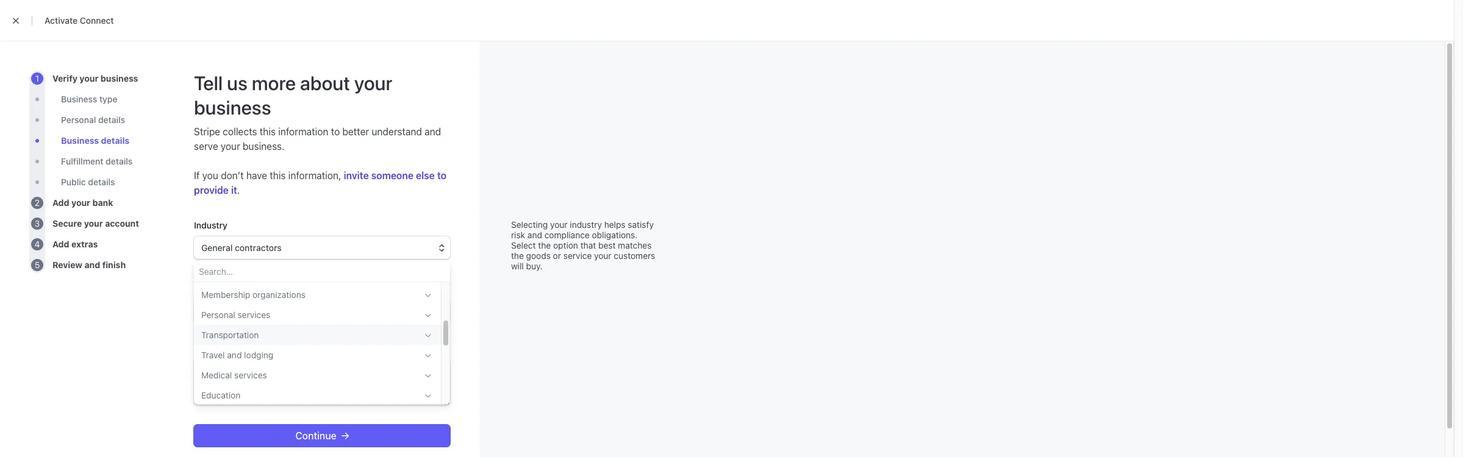 Task type: describe. For each thing, give the bounding box(es) containing it.
description
[[228, 343, 274, 353]]

activate connect
[[45, 15, 114, 26]]

select
[[511, 240, 536, 251]]

business for business type
[[61, 94, 97, 104]]

collects
[[223, 126, 257, 137]]

fulfillment details
[[61, 156, 133, 167]]

review
[[52, 260, 82, 270]]

business inside tell us more about your business
[[194, 96, 271, 119]]

personal details link
[[61, 114, 125, 126]]

details for personal details
[[98, 115, 125, 125]]

selecting your industry helps satisfy risk and compliance obligations. select the option that best matches the goods or service your customers will buy.
[[511, 220, 655, 272]]

business for business details
[[61, 135, 99, 146]]

and inside stripe collects this information to better understand and serve your business.
[[425, 126, 441, 137]]

product description
[[194, 343, 274, 353]]

bank
[[92, 198, 113, 208]]

account
[[105, 218, 139, 229]]

serve
[[194, 141, 218, 152]]

verify your business
[[52, 73, 138, 84]]

add for add your bank
[[52, 198, 69, 208]]

5
[[35, 260, 40, 270]]

Product description text field
[[194, 359, 450, 406]]

transportation button
[[194, 325, 441, 345]]

your up extras
[[84, 218, 103, 229]]

else
[[416, 170, 435, 181]]

education
[[201, 390, 241, 401]]

best
[[599, 240, 616, 251]]

add extras
[[52, 239, 98, 250]]

list box containing membership organizations
[[194, 124, 441, 458]]

compliance
[[545, 230, 590, 240]]

product
[[194, 343, 226, 353]]

verify
[[52, 73, 77, 84]]

us
[[227, 71, 248, 95]]

personal services button
[[194, 305, 441, 325]]

someone
[[371, 170, 414, 181]]

connect
[[80, 15, 114, 26]]

goods
[[526, 251, 551, 261]]

about
[[300, 71, 350, 95]]

general contractors
[[201, 243, 282, 253]]

information,
[[288, 170, 341, 181]]

if
[[194, 170, 200, 181]]

risk
[[511, 230, 525, 240]]

your inside stripe collects this information to better understand and serve your business.
[[221, 141, 240, 152]]

membership organizations
[[201, 290, 306, 300]]

travel and lodging button
[[194, 345, 441, 365]]

public
[[61, 177, 86, 187]]

education button
[[194, 386, 441, 406]]

industry
[[194, 220, 227, 231]]

review and finish
[[52, 260, 126, 270]]

or
[[553, 251, 561, 261]]

and inside the selecting your industry helps satisfy risk and compliance obligations. select the option that best matches the goods or service your customers will buy.
[[528, 230, 542, 240]]

your up 'business type'
[[80, 73, 98, 84]]

1
[[35, 73, 39, 84]]

and inside review and finish link
[[85, 260, 100, 270]]

to inside invite someone else to provide it
[[437, 170, 447, 181]]

secure
[[52, 218, 82, 229]]

0 horizontal spatial the
[[511, 251, 524, 261]]

details for business details
[[101, 135, 129, 146]]

and inside travel and lodging button
[[227, 350, 242, 361]]

2
[[35, 198, 40, 208]]

your down obligations.
[[594, 251, 612, 261]]

details for public details
[[88, 177, 115, 187]]

public details
[[61, 177, 115, 187]]

medical services
[[201, 370, 267, 381]]

add your bank link
[[52, 197, 113, 209]]

business for business website
[[194, 284, 230, 295]]

selecting your industry helps satisfy risk and compliance obligations. select the option that best matches the goods or service your customers will buy. element
[[184, 207, 664, 274]]

that
[[581, 240, 596, 251]]

1 horizontal spatial the
[[538, 240, 551, 251]]

provide
[[194, 185, 229, 196]]

customers
[[614, 251, 655, 261]]

membership organizations button
[[194, 285, 441, 305]]

business website
[[194, 284, 264, 295]]

have
[[246, 170, 267, 181]]

invite someone else to provide it
[[194, 170, 447, 196]]

information
[[278, 126, 329, 137]]

finish
[[102, 260, 126, 270]]

will
[[511, 261, 524, 272]]

satisfy
[[628, 220, 654, 230]]



Task type: locate. For each thing, give the bounding box(es) containing it.
services down lodging
[[234, 370, 267, 381]]

details up "fulfillment details"
[[101, 135, 129, 146]]

business up personal services
[[194, 284, 230, 295]]

public details link
[[61, 176, 115, 189]]

add inside add your bank link
[[52, 198, 69, 208]]

general
[[201, 243, 233, 253]]

2 add from the top
[[52, 239, 69, 250]]

1 horizontal spatial to
[[437, 170, 447, 181]]

invite
[[344, 170, 369, 181]]

don't
[[221, 170, 244, 181]]

buy.
[[526, 261, 543, 272]]

add extras link
[[52, 239, 98, 251]]

1 vertical spatial services
[[234, 370, 267, 381]]

business up the type at the top of the page
[[101, 73, 138, 84]]

personal for personal details
[[61, 115, 96, 125]]

continue
[[296, 431, 337, 442]]

industry
[[570, 220, 602, 230]]

business type
[[61, 94, 117, 104]]

details up bank
[[88, 177, 115, 187]]

stripe
[[194, 126, 220, 137]]

more
[[252, 71, 296, 95]]

your up option
[[550, 220, 568, 230]]

organizations
[[253, 290, 306, 300]]

3
[[35, 218, 40, 229]]

0 vertical spatial add
[[52, 198, 69, 208]]

it
[[231, 185, 237, 196]]

type
[[99, 94, 117, 104]]

your down collects
[[221, 141, 240, 152]]

activate
[[45, 15, 78, 26]]

obligations.
[[592, 230, 638, 240]]

website
[[232, 284, 264, 295]]

business inside 'link'
[[61, 135, 99, 146]]

add
[[52, 198, 69, 208], [52, 239, 69, 250]]

1 vertical spatial add
[[52, 239, 69, 250]]

contractors
[[235, 243, 282, 253]]

1 vertical spatial to
[[437, 170, 447, 181]]

review and finish link
[[52, 259, 126, 272]]

details inside 'link'
[[101, 135, 129, 146]]

to
[[331, 126, 340, 137], [437, 170, 447, 181]]

0 vertical spatial services
[[238, 310, 270, 320]]

details down business details 'link'
[[106, 156, 133, 167]]

invite someone else to provide it button
[[194, 170, 447, 196]]

secure your account link
[[52, 218, 139, 230]]

stripe collects this information to better understand and serve your business.
[[194, 126, 441, 152]]

services for personal services
[[238, 310, 270, 320]]

1 horizontal spatial business
[[194, 96, 271, 119]]

and left finish
[[85, 260, 100, 270]]

medical
[[201, 370, 232, 381]]

and
[[425, 126, 441, 137], [528, 230, 542, 240], [85, 260, 100, 270], [227, 350, 242, 361]]

1 vertical spatial business
[[61, 135, 99, 146]]

personal services
[[201, 310, 270, 320]]

0 vertical spatial this
[[260, 126, 276, 137]]

business type link
[[61, 93, 117, 106]]

personal inside button
[[201, 310, 235, 320]]

tell
[[194, 71, 223, 95]]

personal
[[61, 115, 96, 125], [201, 310, 235, 320]]

selecting
[[511, 220, 548, 230]]

travel and lodging
[[201, 350, 273, 361]]

general contractors button
[[194, 237, 450, 259]]

1 horizontal spatial personal
[[201, 310, 235, 320]]

transportation
[[201, 330, 259, 340]]

0 vertical spatial to
[[331, 126, 340, 137]]

0 horizontal spatial to
[[331, 126, 340, 137]]

details for fulfillment details
[[106, 156, 133, 167]]

add your bank
[[52, 198, 113, 208]]

to left better in the top of the page
[[331, 126, 340, 137]]

business.
[[243, 141, 285, 152]]

helps
[[604, 220, 626, 230]]

and right understand
[[425, 126, 441, 137]]

add for add extras
[[52, 239, 69, 250]]

services for medical services
[[234, 370, 267, 381]]

0 vertical spatial business
[[101, 73, 138, 84]]

0 horizontal spatial business
[[101, 73, 138, 84]]

services inside button
[[238, 310, 270, 320]]

service
[[564, 251, 592, 261]]

your down public details link
[[71, 198, 90, 208]]

tell us more about your business
[[194, 71, 393, 119]]

services inside "button"
[[234, 370, 267, 381]]

lodging
[[244, 350, 273, 361]]

better
[[343, 126, 369, 137]]

fulfillment
[[61, 156, 103, 167]]

.
[[237, 185, 240, 196]]

add up the secure at left
[[52, 198, 69, 208]]

svg image
[[341, 433, 349, 440]]

travel
[[201, 350, 225, 361]]

and up medical services
[[227, 350, 242, 361]]

business up fulfillment
[[61, 135, 99, 146]]

extras
[[71, 239, 98, 250]]

business
[[101, 73, 138, 84], [194, 96, 271, 119]]

1 vertical spatial personal
[[201, 310, 235, 320]]

add inside add extras 'link'
[[52, 239, 69, 250]]

to inside stripe collects this information to better understand and serve your business.
[[331, 126, 340, 137]]

you
[[202, 170, 218, 181]]

your right about
[[354, 71, 393, 95]]

this up business.
[[260, 126, 276, 137]]

details down the type at the top of the page
[[98, 115, 125, 125]]

the left the "or"
[[538, 240, 551, 251]]

business down us
[[194, 96, 271, 119]]

0 horizontal spatial personal
[[61, 115, 96, 125]]

1 add from the top
[[52, 198, 69, 208]]

and right 'risk' on the left of the page
[[528, 230, 542, 240]]

add down the secure at left
[[52, 239, 69, 250]]

understand
[[372, 126, 422, 137]]

personal details
[[61, 115, 125, 125]]

personal down membership
[[201, 310, 235, 320]]

this inside stripe collects this information to better understand and serve your business.
[[260, 126, 276, 137]]

services down membership organizations
[[238, 310, 270, 320]]

verify your business link
[[52, 73, 138, 85]]

your
[[354, 71, 393, 95], [80, 73, 98, 84], [221, 141, 240, 152], [71, 198, 90, 208], [84, 218, 103, 229], [550, 220, 568, 230], [594, 251, 612, 261]]

Search… field
[[194, 262, 450, 282]]

medical services button
[[194, 365, 441, 386]]

business up personal details
[[61, 94, 97, 104]]

matches
[[618, 240, 652, 251]]

membership
[[201, 290, 250, 300]]

personal for personal services
[[201, 310, 235, 320]]

your inside tell us more about your business
[[354, 71, 393, 95]]

0 vertical spatial personal
[[61, 115, 96, 125]]

secure your account
[[52, 218, 139, 229]]

fulfillment details link
[[61, 156, 133, 168]]

2 vertical spatial business
[[194, 284, 230, 295]]

this right have at the top
[[270, 170, 286, 181]]

the left buy.
[[511, 251, 524, 261]]

services
[[238, 310, 270, 320], [234, 370, 267, 381]]

to right 'else'
[[437, 170, 447, 181]]

4
[[35, 239, 40, 250]]

continue button
[[194, 425, 450, 447]]

personal down 'business type' link on the left top
[[61, 115, 96, 125]]

0 vertical spatial business
[[61, 94, 97, 104]]

1 vertical spatial business
[[194, 96, 271, 119]]

list box
[[194, 124, 441, 458]]

1 vertical spatial this
[[270, 170, 286, 181]]

if you don't have this information,
[[194, 170, 344, 181]]

business details link
[[61, 135, 129, 147]]



Task type: vqa. For each thing, say whether or not it's contained in the screenshot.
you
yes



